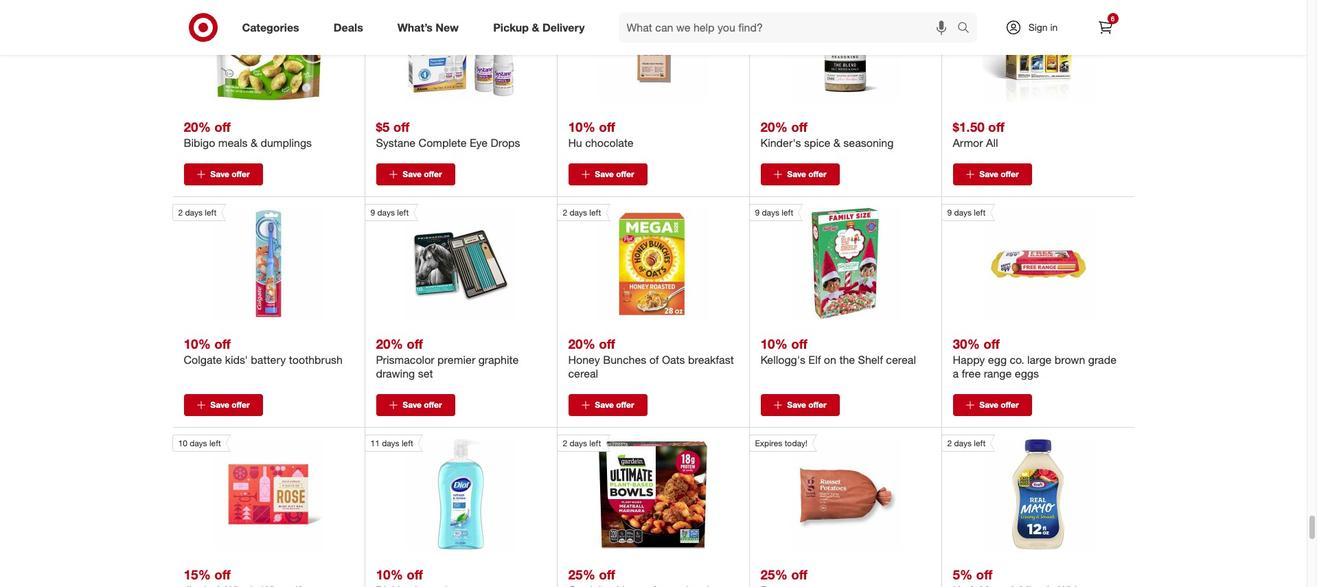 Task type: describe. For each thing, give the bounding box(es) containing it.
20% off kinder's spice & seasoning
[[761, 119, 894, 150]]

spice
[[804, 136, 831, 150]]

$1.50 off armor all
[[953, 119, 1005, 150]]

battery
[[251, 353, 286, 367]]

expires
[[755, 438, 783, 449]]

happy
[[953, 353, 985, 367]]

offer for $1.50 off armor all
[[1001, 169, 1019, 179]]

5%
[[953, 567, 973, 582]]

offer for 20% off bibigo meals & dumplings
[[232, 169, 250, 179]]

a
[[953, 367, 959, 381]]

breakfast
[[688, 353, 734, 367]]

$5
[[376, 119, 390, 135]]

$5 off systane complete eye drops
[[376, 119, 520, 150]]

elf
[[809, 353, 821, 367]]

20% off bibigo meals & dumplings
[[184, 119, 312, 150]]

11
[[371, 438, 380, 449]]

in
[[1050, 21, 1058, 33]]

off inside the 10% off kellogg's elf on the shelf cereal
[[791, 336, 808, 352]]

brown
[[1055, 353, 1085, 367]]

sign
[[1029, 21, 1048, 33]]

save offer button for 10% off hu chocolate
[[568, 164, 647, 186]]

kinder's
[[761, 136, 801, 150]]

bunches
[[603, 353, 646, 367]]

off inside the 10% off hu chocolate
[[599, 119, 615, 135]]

1 horizontal spatial &
[[532, 20, 539, 34]]

20% for 20% off kinder's spice & seasoning
[[761, 119, 788, 135]]

sign in link
[[994, 12, 1079, 43]]

10% off button
[[376, 554, 546, 587]]

dumplings
[[261, 136, 312, 150]]

10% off hu chocolate
[[568, 119, 634, 150]]

offer for 20% off kinder's spice & seasoning
[[809, 169, 827, 179]]

9 days left button for 20% off
[[364, 204, 517, 319]]

10% for 10% off hu chocolate
[[568, 119, 595, 135]]

offer for 20% off prismacolor premier graphite drawing set
[[424, 400, 442, 410]]

of
[[650, 353, 659, 367]]

new
[[436, 20, 459, 34]]

graphite
[[478, 353, 519, 367]]

off inside 20% off bibigo meals & dumplings
[[214, 119, 231, 135]]

off inside 20% off kinder's spice & seasoning
[[791, 119, 808, 135]]

expires today!
[[755, 438, 808, 449]]

offer for 10% off kellogg's elf on the shelf cereal
[[809, 400, 827, 410]]

what's
[[398, 20, 433, 34]]

save offer button for 20% off honey bunches of oats breakfast cereal
[[568, 394, 647, 416]]

off inside "$5 off systane complete eye drops"
[[393, 119, 410, 135]]

25% off button for 2 days left
[[568, 554, 738, 587]]

expires today! button
[[749, 435, 901, 550]]

seasoning
[[844, 136, 894, 150]]

systane
[[376, 136, 416, 150]]

eye
[[470, 136, 488, 150]]

hu
[[568, 136, 582, 150]]

all
[[986, 136, 998, 150]]

10 days left
[[178, 438, 221, 449]]

today!
[[785, 438, 808, 449]]

save offer for 20% off bibigo meals & dumplings
[[210, 169, 250, 179]]

what's new link
[[386, 12, 476, 43]]

20% for 20% off honey bunches of oats breakfast cereal
[[568, 336, 595, 352]]

save offer for 10% off kellogg's elf on the shelf cereal
[[787, 400, 827, 410]]

categories
[[242, 20, 299, 34]]

save for $5 off systane complete eye drops
[[403, 169, 422, 179]]

30%
[[953, 336, 980, 352]]

off inside 30% off happy egg co. large brown grade a free range eggs
[[984, 336, 1000, 352]]

9 days left for 20%
[[371, 207, 409, 218]]

off inside $1.50 off armor all
[[988, 119, 1005, 135]]

25% off for days
[[568, 567, 615, 582]]

drops
[[491, 136, 520, 150]]

premier
[[438, 353, 475, 367]]

pickup
[[493, 20, 529, 34]]

save offer button for 20% off prismacolor premier graphite drawing set
[[376, 394, 455, 416]]

15%
[[184, 567, 211, 582]]

prismacolor
[[376, 353, 435, 367]]

25% off for today!
[[761, 567, 808, 582]]

10% for 10% off colgate kids' battery toothbrush
[[184, 336, 211, 352]]

colgate
[[184, 353, 222, 367]]

save offer button for 20% off kinder's spice & seasoning
[[761, 164, 840, 186]]

25% off button for expires today!
[[761, 554, 930, 587]]

off inside 10% off colgate kids' battery toothbrush
[[214, 336, 231, 352]]

save offer for 10% off hu chocolate
[[595, 169, 634, 179]]

save for 10% off kellogg's elf on the shelf cereal
[[787, 400, 806, 410]]

5% off button
[[953, 554, 1123, 587]]

kids'
[[225, 353, 248, 367]]

grade
[[1089, 353, 1117, 367]]

save for $1.50 off armor all
[[980, 169, 999, 179]]

9 for 10% off
[[755, 207, 760, 218]]

drawing
[[376, 367, 415, 381]]

deals link
[[322, 12, 380, 43]]

deals
[[334, 20, 363, 34]]

co.
[[1010, 353, 1025, 367]]

20% off prismacolor premier graphite drawing set
[[376, 336, 519, 381]]

10% for 10% off
[[376, 567, 403, 582]]

15% off
[[184, 567, 231, 582]]

large
[[1028, 353, 1052, 367]]

9 days left for 10%
[[755, 207, 793, 218]]

9 days left button for 10% off
[[749, 204, 901, 319]]

10% off colgate kids' battery toothbrush
[[184, 336, 343, 367]]

armor
[[953, 136, 983, 150]]

6 link
[[1090, 12, 1121, 43]]

cereal for 20% off
[[568, 367, 598, 381]]

What can we help you find? suggestions appear below search field
[[619, 12, 961, 43]]

10
[[178, 438, 187, 449]]

save for 30% off happy egg co. large brown grade a free range eggs
[[980, 400, 999, 410]]

off inside 20% off honey bunches of oats breakfast cereal
[[599, 336, 615, 352]]

save offer for 20% off prismacolor premier graphite drawing set
[[403, 400, 442, 410]]

save offer button for 20% off bibigo meals & dumplings
[[184, 164, 263, 186]]

offer for 10% off hu chocolate
[[616, 169, 634, 179]]

9 days left for 30%
[[947, 207, 986, 218]]



Task type: locate. For each thing, give the bounding box(es) containing it.
save for 20% off bibigo meals & dumplings
[[210, 169, 229, 179]]

2 horizontal spatial 9 days left button
[[941, 204, 1094, 319]]

offer for 20% off honey bunches of oats breakfast cereal
[[616, 400, 634, 410]]

10% for 10% off kellogg's elf on the shelf cereal
[[761, 336, 788, 352]]

egg
[[988, 353, 1007, 367]]

offer down range
[[1001, 400, 1019, 410]]

off inside 20% off prismacolor premier graphite drawing set
[[407, 336, 423, 352]]

20%
[[184, 119, 211, 135], [761, 119, 788, 135], [376, 336, 403, 352], [568, 336, 595, 352]]

cereal left bunches
[[568, 367, 598, 381]]

3 9 days left from the left
[[947, 207, 986, 218]]

offer down chocolate
[[616, 169, 634, 179]]

1 9 days left from the left
[[371, 207, 409, 218]]

offer down set
[[424, 400, 442, 410]]

save offer down the all
[[980, 169, 1019, 179]]

$1.50
[[953, 119, 985, 135]]

10% off kellogg's elf on the shelf cereal
[[761, 336, 916, 367]]

11 days left button
[[364, 435, 517, 550]]

& inside 20% off kinder's spice & seasoning
[[834, 136, 841, 150]]

save offer button down chocolate
[[568, 164, 647, 186]]

25% off
[[568, 567, 615, 582], [761, 567, 808, 582]]

offer for $5 off systane complete eye drops
[[424, 169, 442, 179]]

9 days left
[[371, 207, 409, 218], [755, 207, 793, 218], [947, 207, 986, 218]]

10% inside button
[[376, 567, 403, 582]]

save offer button for $5 off systane complete eye drops
[[376, 164, 455, 186]]

save down range
[[980, 400, 999, 410]]

offer down complete on the top of the page
[[424, 169, 442, 179]]

cereal for 10% off
[[886, 353, 916, 367]]

free
[[962, 367, 981, 381]]

cereal right shelf
[[886, 353, 916, 367]]

save offer button down spice
[[761, 164, 840, 186]]

0 horizontal spatial 25%
[[568, 567, 595, 582]]

20% inside 20% off kinder's spice & seasoning
[[761, 119, 788, 135]]

save offer down kids'
[[210, 400, 250, 410]]

save down systane
[[403, 169, 422, 179]]

save down the meals
[[210, 169, 229, 179]]

1 25% from the left
[[568, 567, 595, 582]]

offer for 10% off colgate kids' battery toothbrush
[[232, 400, 250, 410]]

save down kinder's
[[787, 169, 806, 179]]

save offer down the meals
[[210, 169, 250, 179]]

offer down $1.50 off armor all
[[1001, 169, 1019, 179]]

save for 10% off colgate kids' battery toothbrush
[[210, 400, 229, 410]]

15% off button
[[184, 554, 353, 587]]

&
[[532, 20, 539, 34], [251, 136, 258, 150], [834, 136, 841, 150]]

save offer down complete on the top of the page
[[403, 169, 442, 179]]

meals
[[218, 136, 248, 150]]

pickup & delivery link
[[482, 12, 602, 43]]

0 horizontal spatial 25% off button
[[568, 554, 738, 587]]

offer down elf
[[809, 400, 827, 410]]

1 9 from the left
[[371, 207, 375, 218]]

1 horizontal spatial 9
[[755, 207, 760, 218]]

1 horizontal spatial 9 days left
[[755, 207, 793, 218]]

10%
[[568, 119, 595, 135], [184, 336, 211, 352], [761, 336, 788, 352], [376, 567, 403, 582]]

& right spice
[[834, 136, 841, 150]]

offer
[[232, 169, 250, 179], [424, 169, 442, 179], [616, 169, 634, 179], [809, 169, 827, 179], [1001, 169, 1019, 179], [232, 400, 250, 410], [424, 400, 442, 410], [616, 400, 634, 410], [809, 400, 827, 410], [1001, 400, 1019, 410]]

save offer button down range
[[953, 394, 1032, 416]]

25% for today!
[[761, 567, 788, 582]]

2
[[178, 207, 183, 218], [563, 207, 567, 218], [563, 438, 567, 449], [947, 438, 952, 449]]

categories link
[[230, 12, 316, 43]]

10% off
[[376, 567, 423, 582]]

2 25% from the left
[[761, 567, 788, 582]]

2 9 from the left
[[755, 207, 760, 218]]

11 days left
[[371, 438, 413, 449]]

2 days left
[[178, 207, 216, 218], [563, 207, 601, 218], [563, 438, 601, 449], [947, 438, 986, 449]]

2 days left button
[[172, 204, 324, 319], [557, 204, 709, 319], [557, 435, 709, 550], [941, 435, 1094, 550]]

offer for 30% off happy egg co. large brown grade a free range eggs
[[1001, 400, 1019, 410]]

save offer down spice
[[787, 169, 827, 179]]

2 9 days left from the left
[[755, 207, 793, 218]]

bibigo
[[184, 136, 215, 150]]

20% off honey bunches of oats breakfast cereal
[[568, 336, 734, 381]]

9 days left button
[[364, 204, 517, 319], [749, 204, 901, 319], [941, 204, 1094, 319]]

20% up prismacolor
[[376, 336, 403, 352]]

save offer for 20% off honey bunches of oats breakfast cereal
[[595, 400, 634, 410]]

25% off button
[[568, 554, 738, 587], [761, 554, 930, 587]]

save for 20% off prismacolor premier graphite drawing set
[[403, 400, 422, 410]]

save offer for 30% off happy egg co. large brown grade a free range eggs
[[980, 400, 1019, 410]]

save offer button for 30% off happy egg co. large brown grade a free range eggs
[[953, 394, 1032, 416]]

delivery
[[543, 20, 585, 34]]

2 horizontal spatial 9
[[947, 207, 952, 218]]

save offer button
[[184, 164, 263, 186], [376, 164, 455, 186], [568, 164, 647, 186], [761, 164, 840, 186], [953, 164, 1032, 186], [184, 394, 263, 416], [376, 394, 455, 416], [568, 394, 647, 416], [761, 394, 840, 416], [953, 394, 1032, 416]]

days
[[185, 207, 203, 218], [377, 207, 395, 218], [570, 207, 587, 218], [762, 207, 780, 218], [954, 207, 972, 218], [190, 438, 207, 449], [382, 438, 399, 449], [570, 438, 587, 449], [954, 438, 972, 449]]

0 horizontal spatial 9 days left button
[[364, 204, 517, 319]]

chocolate
[[585, 136, 634, 150]]

2 horizontal spatial &
[[834, 136, 841, 150]]

save offer button for 10% off kellogg's elf on the shelf cereal
[[761, 394, 840, 416]]

& inside 20% off bibigo meals & dumplings
[[251, 136, 258, 150]]

search
[[951, 22, 984, 35]]

1 horizontal spatial 25% off
[[761, 567, 808, 582]]

20% for 20% off bibigo meals & dumplings
[[184, 119, 211, 135]]

save offer for $1.50 off armor all
[[980, 169, 1019, 179]]

2 25% off button from the left
[[761, 554, 930, 587]]

search button
[[951, 12, 984, 45]]

5% off
[[953, 567, 993, 582]]

complete
[[419, 136, 467, 150]]

1 horizontal spatial 25% off button
[[761, 554, 930, 587]]

9 days left button for 30% off
[[941, 204, 1094, 319]]

save offer button down the meals
[[184, 164, 263, 186]]

what's new
[[398, 20, 459, 34]]

offer down bunches
[[616, 400, 634, 410]]

& for 20% off kinder's spice & seasoning
[[834, 136, 841, 150]]

save offer down bunches
[[595, 400, 634, 410]]

20% for 20% off prismacolor premier graphite drawing set
[[376, 336, 403, 352]]

offer down spice
[[809, 169, 827, 179]]

1 9 days left button from the left
[[364, 204, 517, 319]]

set
[[418, 367, 433, 381]]

30% off happy egg co. large brown grade a free range eggs
[[953, 336, 1117, 381]]

20% up kinder's
[[761, 119, 788, 135]]

save offer for $5 off systane complete eye drops
[[403, 169, 442, 179]]

6
[[1111, 14, 1115, 23]]

save offer down chocolate
[[595, 169, 634, 179]]

save offer button down the all
[[953, 164, 1032, 186]]

cereal inside the 10% off kellogg's elf on the shelf cereal
[[886, 353, 916, 367]]

pickup & delivery
[[493, 20, 585, 34]]

shelf
[[858, 353, 883, 367]]

offer down the meals
[[232, 169, 250, 179]]

save offer button down systane
[[376, 164, 455, 186]]

25% for days
[[568, 567, 595, 582]]

cereal inside 20% off honey bunches of oats breakfast cereal
[[568, 367, 598, 381]]

the
[[840, 353, 855, 367]]

1 25% off button from the left
[[568, 554, 738, 587]]

0 horizontal spatial 9 days left
[[371, 207, 409, 218]]

save offer button for 10% off colgate kids' battery toothbrush
[[184, 394, 263, 416]]

save offer up today!
[[787, 400, 827, 410]]

20% up the bibigo
[[184, 119, 211, 135]]

9 for 30% off
[[947, 207, 952, 218]]

3 9 days left button from the left
[[941, 204, 1094, 319]]

range
[[984, 367, 1012, 381]]

kellogg's
[[761, 353, 806, 367]]

save for 10% off hu chocolate
[[595, 169, 614, 179]]

eggs
[[1015, 367, 1039, 381]]

save offer for 20% off kinder's spice & seasoning
[[787, 169, 827, 179]]

0 horizontal spatial cereal
[[568, 367, 598, 381]]

1 horizontal spatial cereal
[[886, 353, 916, 367]]

10% inside the 10% off hu chocolate
[[568, 119, 595, 135]]

save down honey
[[595, 400, 614, 410]]

on
[[824, 353, 837, 367]]

1 horizontal spatial 25%
[[761, 567, 788, 582]]

10% inside the 10% off kellogg's elf on the shelf cereal
[[761, 336, 788, 352]]

cereal
[[886, 353, 916, 367], [568, 367, 598, 381]]

0 horizontal spatial &
[[251, 136, 258, 150]]

0 horizontal spatial 9
[[371, 207, 375, 218]]

1 25% off from the left
[[568, 567, 615, 582]]

toothbrush
[[289, 353, 343, 367]]

save up today!
[[787, 400, 806, 410]]

0 horizontal spatial 25% off
[[568, 567, 615, 582]]

save offer button up today!
[[761, 394, 840, 416]]

& for 20% off bibigo meals & dumplings
[[251, 136, 258, 150]]

20% inside 20% off bibigo meals & dumplings
[[184, 119, 211, 135]]

save offer down range
[[980, 400, 1019, 410]]

save for 20% off honey bunches of oats breakfast cereal
[[595, 400, 614, 410]]

save down chocolate
[[595, 169, 614, 179]]

off
[[214, 119, 231, 135], [393, 119, 410, 135], [599, 119, 615, 135], [791, 119, 808, 135], [988, 119, 1005, 135], [214, 336, 231, 352], [407, 336, 423, 352], [599, 336, 615, 352], [791, 336, 808, 352], [984, 336, 1000, 352], [214, 567, 231, 582], [407, 567, 423, 582], [599, 567, 615, 582], [791, 567, 808, 582], [976, 567, 993, 582]]

20% inside 20% off prismacolor premier graphite drawing set
[[376, 336, 403, 352]]

save offer down set
[[403, 400, 442, 410]]

save offer for 10% off colgate kids' battery toothbrush
[[210, 400, 250, 410]]

2 9 days left button from the left
[[749, 204, 901, 319]]

save offer button down set
[[376, 394, 455, 416]]

save offer button down bunches
[[568, 394, 647, 416]]

2 25% off from the left
[[761, 567, 808, 582]]

9 for 20% off
[[371, 207, 375, 218]]

20% up honey
[[568, 336, 595, 352]]

offer down kids'
[[232, 400, 250, 410]]

honey
[[568, 353, 600, 367]]

save offer button for $1.50 off armor all
[[953, 164, 1032, 186]]

3 9 from the left
[[947, 207, 952, 218]]

& right the meals
[[251, 136, 258, 150]]

25%
[[568, 567, 595, 582], [761, 567, 788, 582]]

save down the all
[[980, 169, 999, 179]]

save up 10 days left on the bottom left
[[210, 400, 229, 410]]

save down set
[[403, 400, 422, 410]]

10% inside 10% off colgate kids' battery toothbrush
[[184, 336, 211, 352]]

10 days left button
[[172, 435, 324, 550]]

sign in
[[1029, 21, 1058, 33]]

2 horizontal spatial 9 days left
[[947, 207, 986, 218]]

& right pickup
[[532, 20, 539, 34]]

save for 20% off kinder's spice & seasoning
[[787, 169, 806, 179]]

20% inside 20% off honey bunches of oats breakfast cereal
[[568, 336, 595, 352]]

save offer button up 10 days left on the bottom left
[[184, 394, 263, 416]]

1 horizontal spatial 9 days left button
[[749, 204, 901, 319]]

oats
[[662, 353, 685, 367]]



Task type: vqa. For each thing, say whether or not it's contained in the screenshot.


